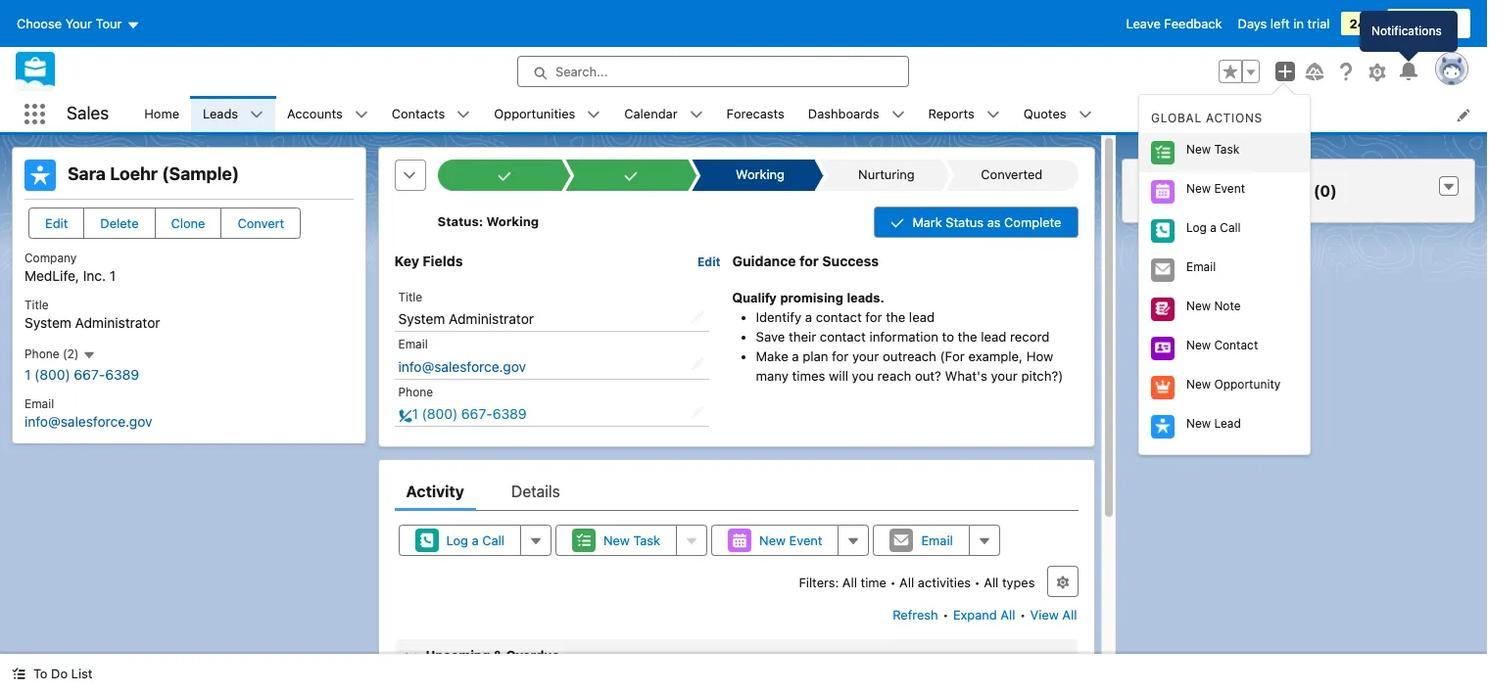 Task type: vqa. For each thing, say whether or not it's contained in the screenshot.
text default image
yes



Task type: locate. For each thing, give the bounding box(es) containing it.
log a call down activity
[[446, 533, 505, 549]]

1 horizontal spatial event
[[1215, 182, 1246, 196]]

(sample)
[[162, 164, 239, 184]]

new for the new opportunity link
[[1187, 378, 1211, 392]]

dashboards
[[808, 106, 880, 121]]

reports list item
[[917, 96, 1012, 132]]

email up activities
[[922, 533, 953, 549]]

24
[[1350, 16, 1367, 31]]

text default image inside dashboards list item
[[891, 108, 905, 122]]

task inside menu
[[1215, 142, 1240, 157]]

for down leads.
[[866, 309, 883, 325]]

log a call inside button
[[446, 533, 505, 549]]

trial
[[1308, 16, 1330, 31]]

1 left the (800)
[[24, 366, 31, 383]]

0 vertical spatial info@salesforce.gov
[[398, 358, 526, 375]]

reports
[[929, 106, 975, 121]]

1 horizontal spatial your
[[991, 368, 1018, 384]]

new note link
[[1140, 290, 1310, 330]]

0 vertical spatial new task
[[1187, 142, 1240, 157]]

0 horizontal spatial for
[[800, 253, 819, 269]]

to
[[33, 666, 48, 682]]

quotes list item
[[1012, 96, 1104, 132]]

text default image right contacts
[[457, 108, 471, 122]]

0 vertical spatial call
[[1220, 221, 1241, 236]]

fields
[[423, 253, 463, 269]]

guidance for success
[[733, 253, 879, 269]]

phone up the (800)
[[24, 347, 59, 362]]

clone button
[[154, 208, 222, 239]]

email inside email info@salesforce.gov
[[24, 397, 54, 411]]

title down medlife, at left top
[[24, 298, 49, 313]]

a
[[1211, 221, 1217, 236], [805, 309, 812, 325], [792, 349, 799, 364], [472, 533, 479, 549]]

search... button
[[517, 56, 909, 87]]

phone inside dropdown button
[[24, 347, 59, 362]]

do
[[51, 666, 68, 682]]

1 vertical spatial new task
[[604, 533, 661, 549]]

log a call down the 'campaign'
[[1187, 221, 1241, 236]]

lead up information
[[909, 309, 935, 325]]

for up will on the right of page
[[832, 349, 849, 364]]

1 horizontal spatial new task
[[1187, 142, 1240, 157]]

1 vertical spatial phone
[[398, 385, 433, 400]]

global
[[1151, 111, 1202, 126]]

activity
[[406, 483, 464, 501]]

lead up example,
[[981, 329, 1007, 345]]

text default image inside leads 'list item'
[[250, 108, 264, 122]]

log
[[1187, 221, 1207, 236], [446, 533, 468, 549]]

1 horizontal spatial status
[[946, 215, 984, 230]]

expand all button
[[952, 600, 1017, 631]]

text default image inside accounts list item
[[354, 108, 368, 122]]

list
[[133, 96, 1488, 132]]

0 vertical spatial the
[[886, 309, 906, 325]]

list containing home
[[133, 96, 1488, 132]]

0 vertical spatial new event
[[1187, 182, 1246, 196]]

0 vertical spatial edit
[[45, 216, 68, 231]]

1 vertical spatial 1
[[24, 366, 31, 383]]

new event down new task link
[[1187, 182, 1246, 196]]

1 horizontal spatial administrator
[[449, 311, 534, 328]]

in
[[1294, 16, 1304, 31]]

1 horizontal spatial new event
[[1187, 182, 1246, 196]]

actions
[[1206, 111, 1263, 126]]

0 horizontal spatial system
[[24, 315, 71, 331]]

contact down leads.
[[816, 309, 862, 325]]

0 vertical spatial working
[[736, 167, 784, 183]]

1 horizontal spatial log
[[1187, 221, 1207, 236]]

days
[[1238, 16, 1267, 31]]

note
[[1215, 299, 1241, 314]]

• left the expand on the right bottom
[[943, 608, 949, 623]]

call inside menu
[[1220, 221, 1241, 236]]

1 vertical spatial edit
[[698, 255, 721, 269]]

info@salesforce.gov down 667-
[[24, 413, 152, 430]]

0 horizontal spatial working
[[487, 214, 539, 230]]

status : working
[[438, 214, 539, 230]]

accounts
[[287, 106, 343, 121]]

administrator down the fields
[[449, 311, 534, 328]]

opportunity
[[1215, 378, 1281, 392]]

text default image inside reports list item
[[987, 108, 1000, 122]]

contact up plan at the bottom
[[820, 329, 866, 345]]

0 vertical spatial your
[[853, 349, 879, 364]]

email down 'system administrator'
[[398, 337, 428, 352]]

text default image for leads
[[250, 108, 264, 122]]

0 horizontal spatial log a call
[[446, 533, 505, 549]]

0 horizontal spatial info@salesforce.gov link
[[24, 413, 152, 430]]

0 horizontal spatial call
[[482, 533, 505, 549]]

reports link
[[917, 96, 987, 132]]

new contact link
[[1140, 330, 1310, 369]]

the up information
[[886, 309, 906, 325]]

info@salesforce.gov link down 'system administrator'
[[398, 358, 526, 375]]

0 horizontal spatial task
[[633, 533, 661, 549]]

contacts
[[392, 106, 445, 121]]

title inside 'title system administrator'
[[24, 298, 49, 313]]

tab list
[[394, 473, 1078, 512]]

view
[[1031, 608, 1059, 623]]

1 horizontal spatial working
[[736, 167, 784, 183]]

administrator
[[449, 311, 534, 328], [75, 315, 160, 331]]

promising
[[780, 291, 844, 305]]

1 vertical spatial the
[[958, 329, 978, 345]]

refresh
[[893, 608, 939, 623]]

0 horizontal spatial log
[[446, 533, 468, 549]]

&
[[493, 648, 503, 664]]

new task
[[1187, 142, 1240, 157], [604, 533, 661, 549]]

the right to
[[958, 329, 978, 345]]

dashboards list item
[[797, 96, 917, 132]]

0 vertical spatial lead
[[909, 309, 935, 325]]

title for title system administrator
[[24, 298, 49, 313]]

1 horizontal spatial log a call
[[1187, 221, 1241, 236]]

phone down 'system administrator'
[[398, 385, 433, 400]]

quotes link
[[1012, 96, 1078, 132]]

email inside menu
[[1187, 260, 1216, 275]]

1 vertical spatial info@salesforce.gov
[[24, 413, 152, 430]]

calendar list item
[[613, 96, 715, 132]]

system inside 'title system administrator'
[[24, 315, 71, 331]]

new for new task link
[[1187, 142, 1211, 157]]

edit link
[[698, 254, 721, 269]]

menu
[[1140, 103, 1310, 447]]

record
[[1010, 329, 1050, 345]]

text default image
[[457, 108, 471, 122], [689, 108, 703, 122], [82, 349, 96, 363], [12, 668, 25, 681]]

tab list containing activity
[[394, 473, 1078, 512]]

path options list box
[[438, 160, 1078, 191]]

administrator up the 6389
[[75, 315, 160, 331]]

phone for phone
[[398, 385, 433, 400]]

text default image
[[250, 108, 264, 122], [354, 108, 368, 122], [587, 108, 601, 122], [891, 108, 905, 122], [987, 108, 1000, 122], [1078, 108, 1092, 122], [1442, 180, 1456, 194]]

out?
[[915, 368, 942, 384]]

1 horizontal spatial info@salesforce.gov link
[[398, 358, 526, 375]]

new contact
[[1187, 338, 1259, 353]]

log down activity
[[446, 533, 468, 549]]

text default image left the to
[[12, 668, 25, 681]]

1 right inc.
[[110, 268, 116, 284]]

pitch?)
[[1022, 368, 1063, 384]]

details
[[512, 483, 560, 501]]

1 horizontal spatial call
[[1220, 221, 1241, 236]]

log a call
[[1187, 221, 1241, 236], [446, 533, 505, 549]]

status left as on the top right
[[946, 215, 984, 230]]

all right the time
[[900, 575, 915, 591]]

contacts list item
[[380, 96, 482, 132]]

info@salesforce.gov
[[398, 358, 526, 375], [24, 413, 152, 430]]

0 vertical spatial task
[[1215, 142, 1240, 157]]

0 vertical spatial info@salesforce.gov link
[[398, 358, 526, 375]]

1 horizontal spatial 1
[[110, 268, 116, 284]]

new event link
[[1140, 173, 1310, 212]]

home link
[[133, 96, 191, 132]]

0 horizontal spatial new event
[[760, 533, 823, 549]]

0 horizontal spatial new task
[[604, 533, 661, 549]]

1 vertical spatial log
[[446, 533, 468, 549]]

0 vertical spatial event
[[1215, 182, 1246, 196]]

phone (2) button
[[24, 347, 96, 363]]

2 vertical spatial for
[[832, 349, 849, 364]]

1 vertical spatial task
[[633, 533, 661, 549]]

edit left guidance
[[698, 255, 721, 269]]

forecasts
[[727, 106, 785, 121]]

0 horizontal spatial administrator
[[75, 315, 160, 331]]

2 horizontal spatial for
[[866, 309, 883, 325]]

status up the fields
[[438, 214, 479, 230]]

0 horizontal spatial 1
[[24, 366, 31, 383]]

1 horizontal spatial phone
[[398, 385, 433, 400]]

a inside "log a call" link
[[1211, 221, 1217, 236]]

1 horizontal spatial task
[[1215, 142, 1240, 157]]

filters:
[[799, 575, 839, 591]]

0 vertical spatial for
[[800, 253, 819, 269]]

new task button
[[556, 525, 677, 557]]

0 horizontal spatial title
[[24, 298, 49, 313]]

1 horizontal spatial system
[[398, 311, 445, 328]]

0 horizontal spatial the
[[886, 309, 906, 325]]

1 horizontal spatial for
[[832, 349, 849, 364]]

as
[[987, 215, 1001, 230]]

text default image for accounts
[[354, 108, 368, 122]]

mark status as complete
[[913, 215, 1062, 230]]

your up you
[[853, 349, 879, 364]]

system up phone (2)
[[24, 315, 71, 331]]

text default image inside opportunities list item
[[587, 108, 601, 122]]

qualify promising leads. identify a contact for the lead save their contact information to the lead record make a plan for your outreach (for example, how many times will you reach out? what's your pitch?)
[[733, 291, 1063, 384]]

text default image right calendar
[[689, 108, 703, 122]]

0 horizontal spatial event
[[789, 533, 823, 549]]

a inside log a call button
[[472, 533, 479, 549]]

new task inside menu
[[1187, 142, 1240, 157]]

refresh • expand all • view all
[[893, 608, 1077, 623]]

new task link
[[1140, 134, 1310, 173]]

1 vertical spatial log a call
[[446, 533, 505, 549]]

0 vertical spatial log
[[1187, 221, 1207, 236]]

event down new task link
[[1215, 182, 1246, 196]]

1 vertical spatial event
[[789, 533, 823, 549]]

1 vertical spatial call
[[482, 533, 505, 549]]

your down example,
[[991, 368, 1018, 384]]

info@salesforce.gov down 'system administrator'
[[398, 358, 526, 375]]

1 vertical spatial lead
[[981, 329, 1007, 345]]

1 vertical spatial your
[[991, 368, 1018, 384]]

1 horizontal spatial title
[[398, 290, 423, 305]]

1
[[110, 268, 116, 284], [24, 366, 31, 383]]

working right :
[[487, 214, 539, 230]]

to
[[942, 329, 954, 345]]

event up filters: on the bottom right of the page
[[789, 533, 823, 549]]

0 horizontal spatial lead
[[909, 309, 935, 325]]

group
[[1219, 60, 1260, 83]]

delete
[[100, 216, 139, 231]]

working down forecasts link
[[736, 167, 784, 183]]

choose
[[17, 16, 62, 31]]

0 vertical spatial log a call
[[1187, 221, 1241, 236]]

0 horizontal spatial phone
[[24, 347, 59, 362]]

clone
[[171, 216, 205, 231]]

email down the (800)
[[24, 397, 54, 411]]

0 horizontal spatial edit
[[45, 216, 68, 231]]

new opportunity link
[[1140, 369, 1310, 408]]

667-
[[74, 366, 105, 383]]

edit up "company"
[[45, 216, 68, 231]]

dashboards link
[[797, 96, 891, 132]]

email inside button
[[922, 533, 953, 549]]

title down key
[[398, 290, 423, 305]]

email
[[1187, 260, 1216, 275], [398, 337, 428, 352], [24, 397, 54, 411], [922, 533, 953, 549]]

your
[[853, 349, 879, 364], [991, 368, 1018, 384]]

key fields
[[394, 253, 463, 269]]

system down 'key fields' at the left of page
[[398, 311, 445, 328]]

1 inside company medlife, inc. 1
[[110, 268, 116, 284]]

mark status as complete button
[[875, 207, 1078, 238]]

1 vertical spatial new event
[[760, 533, 823, 549]]

info@salesforce.gov link down 667-
[[24, 413, 152, 430]]

1 vertical spatial working
[[487, 214, 539, 230]]

opportunities list item
[[482, 96, 613, 132]]

log down the 'campaign'
[[1187, 221, 1207, 236]]

edit button
[[28, 208, 85, 239]]

what's
[[945, 368, 988, 384]]

log a call inside menu
[[1187, 221, 1241, 236]]

0 vertical spatial phone
[[24, 347, 59, 362]]

text default image inside quotes "list item"
[[1078, 108, 1092, 122]]

lead
[[909, 309, 935, 325], [981, 329, 1007, 345]]

(for
[[940, 349, 965, 364]]

text default image right (2)
[[82, 349, 96, 363]]

convert button
[[221, 208, 301, 239]]

new lead
[[1187, 417, 1241, 432]]

0 horizontal spatial info@salesforce.gov
[[24, 413, 152, 430]]

for up 'promising'
[[800, 253, 819, 269]]

0 vertical spatial 1
[[110, 268, 116, 284]]

status inside mark status as complete button
[[946, 215, 984, 230]]

log inside menu
[[1187, 221, 1207, 236]]

text default image inside 'phone (2)' dropdown button
[[82, 349, 96, 363]]

1 vertical spatial contact
[[820, 329, 866, 345]]

email up new note
[[1187, 260, 1216, 275]]

new event
[[1187, 182, 1246, 196], [760, 533, 823, 549]]

new event up filters: on the bottom right of the page
[[760, 533, 823, 549]]

for
[[800, 253, 819, 269], [866, 309, 883, 325], [832, 349, 849, 364]]



Task type: describe. For each thing, give the bounding box(es) containing it.
refresh button
[[892, 600, 939, 631]]

call inside button
[[482, 533, 505, 549]]

all left the time
[[843, 575, 857, 591]]

save
[[756, 329, 785, 345]]

working inside the path options list box
[[736, 167, 784, 183]]

0 horizontal spatial your
[[853, 349, 879, 364]]

leads link
[[191, 96, 250, 132]]

reach
[[878, 368, 912, 384]]

upcoming
[[426, 648, 490, 664]]

inc.
[[83, 268, 106, 284]]

lead image
[[24, 160, 56, 191]]

leave feedback
[[1127, 16, 1223, 31]]

event inside new event button
[[789, 533, 823, 549]]

1 vertical spatial for
[[866, 309, 883, 325]]

new event inside menu
[[1187, 182, 1246, 196]]

global actions
[[1151, 111, 1263, 126]]

sara
[[68, 164, 106, 184]]

to do list
[[33, 666, 92, 682]]

text default image for dashboards
[[891, 108, 905, 122]]

times
[[792, 368, 825, 384]]

calendar link
[[613, 96, 689, 132]]

system administrator
[[398, 311, 534, 328]]

now
[[1429, 16, 1455, 31]]

you
[[852, 368, 874, 384]]

choose your tour button
[[16, 8, 141, 39]]

left
[[1271, 16, 1290, 31]]

task inside button
[[633, 533, 661, 549]]

history
[[1254, 182, 1310, 200]]

many
[[756, 368, 789, 384]]

company medlife, inc. 1
[[24, 251, 116, 284]]

1 horizontal spatial edit
[[698, 255, 721, 269]]

activities
[[918, 575, 971, 591]]

leave feedback link
[[1127, 16, 1223, 31]]

success
[[822, 253, 879, 269]]

details link
[[512, 473, 560, 512]]

edit inside edit button
[[45, 216, 68, 231]]

new task inside button
[[604, 533, 661, 549]]

your
[[65, 16, 92, 31]]

:
[[479, 214, 483, 230]]

0 horizontal spatial status
[[438, 214, 479, 230]]

buy now button
[[1386, 8, 1472, 39]]

expand
[[953, 608, 997, 623]]

new for new lead link
[[1187, 417, 1211, 432]]

medlife,
[[24, 268, 79, 284]]

email button
[[874, 525, 970, 557]]

menu containing global actions
[[1140, 103, 1310, 447]]

delete button
[[84, 208, 155, 239]]

contact
[[1215, 338, 1259, 353]]

accounts link
[[275, 96, 354, 132]]

sales
[[67, 103, 109, 124]]

opportunities
[[494, 106, 576, 121]]

• up the expand on the right bottom
[[975, 575, 981, 591]]

• right the time
[[890, 575, 896, 591]]

text default image for reports
[[987, 108, 1000, 122]]

complete
[[1005, 215, 1062, 230]]

new for new contact link
[[1187, 338, 1211, 353]]

log a call link
[[1140, 212, 1310, 251]]

text default image for opportunities
[[587, 108, 601, 122]]

text default image inside to do list button
[[12, 668, 25, 681]]

all right view
[[1063, 608, 1077, 623]]

guidance
[[733, 253, 796, 269]]

(2)
[[63, 347, 79, 362]]

quotes
[[1024, 106, 1067, 121]]

email link
[[1140, 251, 1310, 290]]

make
[[756, 349, 789, 364]]

campaign
[[1173, 182, 1250, 200]]

(800)
[[34, 366, 70, 383]]

overdue
[[506, 648, 560, 664]]

new lead link
[[1140, 408, 1310, 447]]

forecasts link
[[715, 96, 797, 132]]

their
[[789, 329, 816, 345]]

• left view
[[1020, 608, 1026, 623]]

example,
[[969, 349, 1023, 364]]

new note
[[1187, 299, 1241, 314]]

phone for phone (2)
[[24, 347, 59, 362]]

accounts list item
[[275, 96, 380, 132]]

plan
[[803, 349, 829, 364]]

1 vertical spatial info@salesforce.gov link
[[24, 413, 152, 430]]

log a call button
[[398, 525, 521, 557]]

choose your tour
[[17, 16, 122, 31]]

all left types in the bottom of the page
[[984, 575, 999, 591]]

text default image inside 'calendar' list item
[[689, 108, 703, 122]]

qualify
[[733, 291, 777, 305]]

administrator inside 'title system administrator'
[[75, 315, 160, 331]]

convert
[[238, 216, 284, 231]]

1 horizontal spatial info@salesforce.gov
[[398, 358, 526, 375]]

text default image inside the "contacts" list item
[[457, 108, 471, 122]]

sara loehr (sample)
[[68, 164, 239, 184]]

new event inside button
[[760, 533, 823, 549]]

title system administrator
[[24, 298, 160, 331]]

converted
[[981, 167, 1042, 183]]

1 horizontal spatial lead
[[981, 329, 1007, 345]]

will
[[829, 368, 849, 384]]

title for title
[[398, 290, 423, 305]]

log inside button
[[446, 533, 468, 549]]

feedback
[[1165, 16, 1223, 31]]

nurturing link
[[828, 160, 942, 191]]

0 vertical spatial contact
[[816, 309, 862, 325]]

(0)
[[1314, 182, 1337, 200]]

view all link
[[1030, 600, 1078, 631]]

tour
[[96, 16, 122, 31]]

all right the expand on the right bottom
[[1001, 608, 1016, 623]]

event inside new event link
[[1215, 182, 1246, 196]]

contacts link
[[380, 96, 457, 132]]

new for "new note" link
[[1187, 299, 1211, 314]]

text default image for quotes
[[1078, 108, 1092, 122]]

converted link
[[955, 160, 1069, 191]]

1 horizontal spatial the
[[958, 329, 978, 345]]

1 (800) 667-6389
[[24, 366, 139, 383]]

company
[[24, 251, 77, 266]]

leads list item
[[191, 96, 275, 132]]

new for new event link
[[1187, 182, 1211, 196]]

calendar
[[625, 106, 678, 121]]

days left in trial
[[1238, 16, 1330, 31]]

phone (2)
[[24, 347, 82, 362]]



